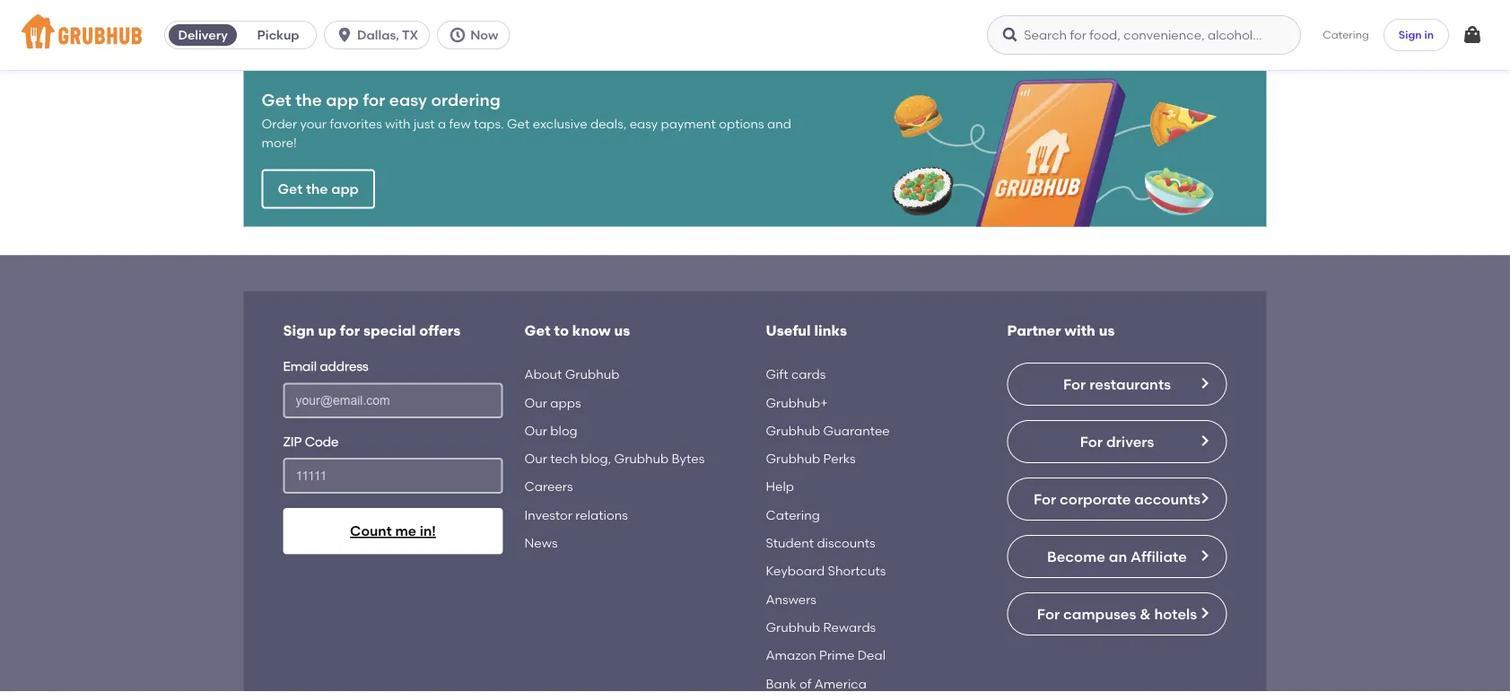 Task type: locate. For each thing, give the bounding box(es) containing it.
1 vertical spatial right image
[[1198, 491, 1212, 505]]

the for get the app for easy ordering order your favorites with just a few taps. get exclusive deals, easy payment options and more!
[[296, 90, 322, 110]]

address
[[320, 359, 369, 374]]

easy up just
[[389, 90, 427, 110]]

get the app for easy ordering order your favorites with just a few taps. get exclusive deals, easy payment options and more!
[[262, 90, 795, 150]]

0 horizontal spatial sign
[[283, 321, 315, 339]]

ordering
[[431, 90, 501, 110]]

right image
[[1198, 434, 1212, 448], [1198, 491, 1212, 505], [1198, 548, 1212, 563]]

easy right deals,
[[630, 116, 658, 132]]

with inside "get the app for easy ordering order your favorites with just a few taps. get exclusive deals, easy payment options and more!"
[[385, 116, 411, 132]]

with left just
[[385, 116, 411, 132]]

right image right the 'hotels'
[[1198, 606, 1212, 620]]

grubhub inside grubhub perks link
[[766, 451, 821, 466]]

app down 'favorites'
[[331, 181, 359, 197]]

of
[[800, 676, 812, 691]]

taps.
[[474, 116, 504, 132]]

2 right image from the top
[[1198, 606, 1212, 620]]

svg image
[[336, 26, 354, 44], [1002, 26, 1020, 44]]

main navigation navigation
[[0, 0, 1511, 70]]

for corporate accounts link
[[1008, 478, 1228, 521]]

1 horizontal spatial catering
[[1323, 28, 1370, 41]]

careers
[[525, 479, 573, 494]]

keyboard shortcuts link
[[766, 559, 886, 583]]

0 horizontal spatial svg image
[[449, 26, 467, 44]]

accounts
[[1135, 490, 1201, 508]]

links
[[815, 321, 847, 339]]

payment
[[661, 116, 716, 132]]

0 vertical spatial sign
[[1399, 28, 1422, 41]]

get up "order"
[[262, 90, 292, 110]]

2 vertical spatial our
[[525, 451, 548, 466]]

grubhub
[[565, 367, 620, 382], [766, 423, 821, 438], [614, 451, 669, 466], [766, 451, 821, 466], [766, 620, 821, 635]]

0 vertical spatial the
[[296, 90, 322, 110]]

keyboard shortcuts
[[766, 563, 886, 579]]

pickup button
[[241, 21, 316, 49]]

an
[[1109, 547, 1128, 565]]

me
[[395, 523, 417, 539]]

now button
[[437, 21, 518, 49]]

2 vertical spatial right image
[[1198, 548, 1212, 563]]

get for get the app
[[278, 181, 303, 197]]

guarantee
[[824, 423, 890, 438]]

Search for food, convenience, alcohol... search field
[[988, 15, 1302, 55]]

in!
[[420, 523, 436, 539]]

with right partner
[[1065, 321, 1096, 339]]

0 vertical spatial for
[[363, 90, 385, 110]]

1 our from the top
[[525, 395, 548, 410]]

sign in button
[[1384, 19, 1450, 51]]

our left tech
[[525, 451, 548, 466]]

a
[[438, 116, 446, 132]]

favorites
[[330, 116, 382, 132]]

options
[[719, 116, 765, 132]]

partner with us
[[1008, 321, 1115, 339]]

grubhub for grubhub perks
[[766, 451, 821, 466]]

get the app
[[278, 181, 359, 197]]

sign
[[1399, 28, 1422, 41], [283, 321, 315, 339]]

0 horizontal spatial svg image
[[336, 26, 354, 44]]

for campuses & hotels
[[1038, 605, 1198, 622]]

the up your
[[296, 90, 322, 110]]

app
[[326, 90, 359, 110], [331, 181, 359, 197]]

1 vertical spatial with
[[1065, 321, 1096, 339]]

for left campuses
[[1038, 605, 1060, 622]]

right image inside for drivers link
[[1198, 434, 1212, 448]]

grubhub inside our tech blog, grubhub bytes link
[[614, 451, 669, 466]]

the for get the app
[[306, 181, 328, 197]]

grubhub+
[[766, 395, 828, 410]]

for drivers link
[[1008, 420, 1228, 463]]

1 vertical spatial for
[[340, 321, 360, 339]]

right image inside become an affiliate link
[[1198, 548, 1212, 563]]

right image inside the for campuses & hotels link
[[1198, 606, 1212, 620]]

0 vertical spatial with
[[385, 116, 411, 132]]

1 vertical spatial our
[[525, 423, 548, 438]]

special
[[364, 321, 416, 339]]

our
[[525, 395, 548, 410], [525, 423, 548, 438], [525, 451, 548, 466]]

grubhub rewards
[[766, 620, 876, 635]]

0 vertical spatial right image
[[1198, 434, 1212, 448]]

now
[[471, 27, 499, 43]]

tech
[[551, 451, 578, 466]]

for left drivers
[[1080, 433, 1103, 450]]

3 right image from the top
[[1198, 548, 1212, 563]]

0 vertical spatial easy
[[389, 90, 427, 110]]

pickup
[[257, 27, 299, 43]]

for right up
[[340, 321, 360, 339]]

apps
[[551, 395, 581, 410]]

discounts
[[817, 535, 876, 551]]

1 svg image from the left
[[336, 26, 354, 44]]

2 right image from the top
[[1198, 491, 1212, 505]]

relations
[[576, 507, 628, 522]]

0 horizontal spatial for
[[340, 321, 360, 339]]

ZIP Code telephone field
[[283, 458, 503, 494]]

0 horizontal spatial easy
[[389, 90, 427, 110]]

our apps link
[[525, 391, 581, 414]]

0 horizontal spatial catering
[[766, 507, 820, 522]]

student
[[766, 535, 814, 551]]

1 horizontal spatial for
[[363, 90, 385, 110]]

useful links
[[766, 321, 847, 339]]

amazon
[[766, 648, 817, 663]]

2 our from the top
[[525, 423, 548, 438]]

sign up for special offers
[[283, 321, 461, 339]]

for inside 'link'
[[1034, 490, 1057, 508]]

1 vertical spatial app
[[331, 181, 359, 197]]

our blog
[[525, 423, 578, 438]]

2 us from the left
[[1099, 321, 1115, 339]]

grubhub up 'help' in the bottom right of the page
[[766, 451, 821, 466]]

1 horizontal spatial svg image
[[1002, 26, 1020, 44]]

count
[[350, 523, 392, 539]]

zip code
[[283, 434, 339, 449]]

1 right image from the top
[[1198, 376, 1212, 390]]

grubhub down answers link
[[766, 620, 821, 635]]

us right know on the top of page
[[614, 321, 630, 339]]

dallas, tx button
[[324, 21, 437, 49]]

1 right image from the top
[[1198, 434, 1212, 448]]

sign left in
[[1399, 28, 1422, 41]]

catering up student
[[766, 507, 820, 522]]

right image right 'restaurants'
[[1198, 376, 1212, 390]]

0 horizontal spatial us
[[614, 321, 630, 339]]

us up for restaurants
[[1099, 321, 1115, 339]]

get the app link
[[262, 169, 375, 209]]

right image for for restaurants
[[1198, 376, 1212, 390]]

grubhub up apps
[[565, 367, 620, 382]]

with
[[385, 116, 411, 132], [1065, 321, 1096, 339]]

count me in! link
[[283, 508, 503, 554]]

for for for restaurants
[[1064, 375, 1086, 393]]

1 horizontal spatial sign
[[1399, 28, 1422, 41]]

grubhub down grubhub+ link
[[766, 423, 821, 438]]

0 vertical spatial right image
[[1198, 376, 1212, 390]]

our for our apps
[[525, 395, 548, 410]]

our down about
[[525, 395, 548, 410]]

more!
[[262, 135, 297, 150]]

our left blog
[[525, 423, 548, 438]]

get left to at the left top
[[525, 321, 551, 339]]

answers
[[766, 591, 817, 607]]

drivers
[[1107, 433, 1155, 450]]

shortcuts
[[828, 563, 886, 579]]

right image inside "for restaurants" link
[[1198, 376, 1212, 390]]

gift
[[766, 367, 789, 382]]

right image inside for corporate accounts 'link'
[[1198, 491, 1212, 505]]

1 vertical spatial right image
[[1198, 606, 1212, 620]]

1 horizontal spatial easy
[[630, 116, 658, 132]]

svg image inside 'dallas, tx' button
[[336, 26, 354, 44]]

gift cards link
[[766, 363, 826, 386]]

right image
[[1198, 376, 1212, 390], [1198, 606, 1212, 620]]

grubhub inside grubhub guarantee link
[[766, 423, 821, 438]]

sign inside sign in button
[[1399, 28, 1422, 41]]

for left the corporate
[[1034, 490, 1057, 508]]

the down your
[[306, 181, 328, 197]]

svg image right in
[[1462, 24, 1484, 46]]

rewards
[[824, 620, 876, 635]]

bank of america link
[[766, 672, 867, 692]]

app up 'favorites'
[[326, 90, 359, 110]]

news link
[[525, 531, 558, 555]]

deals,
[[591, 116, 627, 132]]

investor
[[525, 507, 573, 522]]

1 vertical spatial sign
[[283, 321, 315, 339]]

get down more!
[[278, 181, 303, 197]]

grubhub right blog,
[[614, 451, 669, 466]]

catering left sign in
[[1323, 28, 1370, 41]]

our for our blog
[[525, 423, 548, 438]]

about grubhub link
[[525, 363, 620, 386]]

right image for for drivers
[[1198, 434, 1212, 448]]

1 horizontal spatial us
[[1099, 321, 1115, 339]]

get for get to know us
[[525, 321, 551, 339]]

0 horizontal spatial with
[[385, 116, 411, 132]]

for campuses & hotels link
[[1008, 592, 1228, 636]]

investor relations
[[525, 507, 628, 522]]

to
[[554, 321, 569, 339]]

0 vertical spatial catering
[[1323, 28, 1370, 41]]

order
[[262, 116, 297, 132]]

for down partner with us
[[1064, 375, 1086, 393]]

app inside "get the app for easy ordering order your favorites with just a few taps. get exclusive deals, easy payment options and more!"
[[326, 90, 359, 110]]

sign left up
[[283, 321, 315, 339]]

for
[[363, 90, 385, 110], [340, 321, 360, 339]]

1 vertical spatial easy
[[630, 116, 658, 132]]

svg image
[[1462, 24, 1484, 46], [449, 26, 467, 44]]

catering
[[1323, 28, 1370, 41], [766, 507, 820, 522]]

svg image left now
[[449, 26, 467, 44]]

1 vertical spatial the
[[306, 181, 328, 197]]

the inside "get the app for easy ordering order your favorites with just a few taps. get exclusive deals, easy payment options and more!"
[[296, 90, 322, 110]]

0 vertical spatial app
[[326, 90, 359, 110]]

gift cards
[[766, 367, 826, 382]]

3 our from the top
[[525, 451, 548, 466]]

0 vertical spatial our
[[525, 395, 548, 410]]

for up 'favorites'
[[363, 90, 385, 110]]



Task type: vqa. For each thing, say whether or not it's contained in the screenshot.
8Oz Sauces TAB
no



Task type: describe. For each thing, give the bounding box(es) containing it.
up
[[318, 321, 336, 339]]

Email address email field
[[283, 383, 503, 418]]

useful
[[766, 321, 811, 339]]

grubhub guarantee link
[[766, 419, 890, 442]]

affiliate
[[1131, 547, 1188, 565]]

1 vertical spatial catering
[[766, 507, 820, 522]]

&
[[1140, 605, 1151, 622]]

in
[[1425, 28, 1434, 41]]

grubhub for grubhub rewards
[[766, 620, 821, 635]]

news
[[525, 535, 558, 551]]

for corporate accounts
[[1034, 490, 1201, 508]]

our tech blog, grubhub bytes link
[[525, 447, 705, 471]]

hotels
[[1155, 605, 1198, 622]]

delivery button
[[165, 21, 241, 49]]

get right taps.
[[507, 116, 530, 132]]

email
[[283, 359, 317, 374]]

sign in
[[1399, 28, 1434, 41]]

get for get the app for easy ordering order your favorites with just a few taps. get exclusive deals, easy payment options and more!
[[262, 90, 292, 110]]

bytes
[[672, 451, 705, 466]]

restaurants
[[1090, 375, 1171, 393]]

right image for for corporate accounts
[[1198, 491, 1212, 505]]

get to know us
[[525, 321, 630, 339]]

about grubhub
[[525, 367, 620, 382]]

dallas, tx
[[357, 27, 419, 43]]

catering inside button
[[1323, 28, 1370, 41]]

for for for corporate accounts
[[1034, 490, 1057, 508]]

tx
[[402, 27, 419, 43]]

svg image inside now button
[[449, 26, 467, 44]]

our tech blog, grubhub bytes
[[525, 451, 705, 466]]

partner
[[1008, 321, 1062, 339]]

code
[[305, 434, 339, 449]]

amazon prime deal
[[766, 648, 886, 663]]

for for for campuses & hotels
[[1038, 605, 1060, 622]]

delivery
[[178, 27, 228, 43]]

grubhub perks
[[766, 451, 856, 466]]

your
[[300, 116, 327, 132]]

bank of america
[[766, 676, 867, 691]]

become an affiliate
[[1048, 547, 1188, 565]]

our for our tech blog, grubhub bytes
[[525, 451, 548, 466]]

grubhub+ link
[[766, 391, 828, 414]]

for drivers
[[1080, 433, 1155, 450]]

student discounts
[[766, 535, 876, 551]]

count me in!
[[350, 523, 436, 539]]

app for get the app for easy ordering order your favorites with just a few taps. get exclusive deals, easy payment options and more!
[[326, 90, 359, 110]]

our blog link
[[525, 419, 578, 442]]

for restaurants link
[[1008, 363, 1228, 406]]

exclusive
[[533, 116, 588, 132]]

grubhub for grubhub guarantee
[[766, 423, 821, 438]]

sign for sign up for special offers
[[283, 321, 315, 339]]

right image for become an affiliate
[[1198, 548, 1212, 563]]

for inside "get the app for easy ordering order your favorites with just a few taps. get exclusive deals, easy payment options and more!"
[[363, 90, 385, 110]]

for for for drivers
[[1080, 433, 1103, 450]]

student discounts link
[[766, 531, 876, 555]]

become
[[1048, 547, 1106, 565]]

dallas,
[[357, 27, 399, 43]]

1 us from the left
[[614, 321, 630, 339]]

blog,
[[581, 451, 611, 466]]

amazon prime deal link
[[766, 644, 886, 667]]

campuses
[[1064, 605, 1137, 622]]

and
[[768, 116, 792, 132]]

offers
[[419, 321, 461, 339]]

answers link
[[766, 587, 817, 611]]

deal
[[858, 648, 886, 663]]

grubhub inside about grubhub link
[[565, 367, 620, 382]]

app for get the app
[[331, 181, 359, 197]]

grubhub guarantee
[[766, 423, 890, 438]]

1 horizontal spatial svg image
[[1462, 24, 1484, 46]]

corporate
[[1060, 490, 1131, 508]]

america
[[815, 676, 867, 691]]

grubhub rewards link
[[766, 615, 876, 639]]

email address
[[283, 359, 369, 374]]

help
[[766, 479, 794, 494]]

know
[[573, 321, 611, 339]]

blog
[[551, 423, 578, 438]]

sign for sign in
[[1399, 28, 1422, 41]]

1 horizontal spatial with
[[1065, 321, 1096, 339]]

perks
[[824, 451, 856, 466]]

prime
[[820, 648, 855, 663]]

careers link
[[525, 475, 573, 499]]

right image for for campuses & hotels
[[1198, 606, 1212, 620]]

become an affiliate link
[[1008, 535, 1228, 578]]

2 svg image from the left
[[1002, 26, 1020, 44]]

for restaurants
[[1064, 375, 1171, 393]]

bank
[[766, 676, 797, 691]]

catering button
[[1311, 15, 1382, 55]]

zip
[[283, 434, 302, 449]]

about
[[525, 367, 562, 382]]



